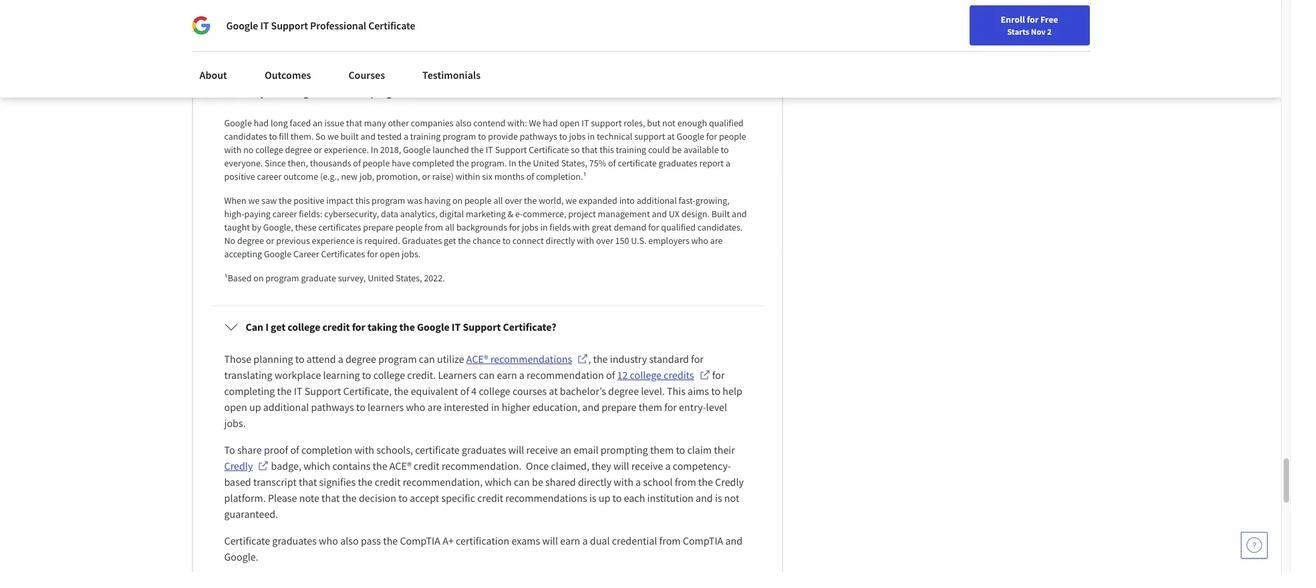 Task type: vqa. For each thing, say whether or not it's contained in the screenshot.
THE 1
no



Task type: describe. For each thing, give the bounding box(es) containing it.
up inside the for completing the it support certificate, the equivalent of 4 college courses at bachelor's degree level. this aims to help open up additional pathways to learners who are interested in higher education, and prepare them for entry-level jobs.
[[249, 401, 261, 414]]

certificate,
[[343, 385, 392, 398]]

why
[[246, 86, 266, 99]]

75%
[[589, 157, 606, 169]]

certification
[[456, 534, 510, 548]]

0 vertical spatial ace®️
[[467, 352, 489, 366]]

not inside google had long faced an issue that many other companies also contend with: we had open it support roles, but not enough qualified candidates to fill them. so we built and tested a training program to provide pathways to jobs in technical support at google for people with no college degree or experience. in 2018, google launched the it support certificate so that this training could be available to everyone. since then, thousands of people have completed the program. in the united states, 75% of certificate graduates report a positive career outcome (e.g., new job, promotion, or raise) within six months of completion.¹
[[663, 117, 676, 129]]

will for graduates
[[509, 443, 524, 457]]

for down &
[[509, 221, 520, 233]]

it inside dropdown button
[[452, 320, 461, 334]]

workshops,
[[528, 6, 579, 20]]

career inside google had long faced an issue that many other companies also contend with: we had open it support roles, but not enough qualified candidates to fill them. so we built and tested a training program to provide pathways to jobs in technical support at google for people with no college degree or experience. in 2018, google launched the it support certificate so that this training could be available to everyone. since then, thousands of people have completed the program. in the united states, 75% of certificate graduates report a positive career outcome (e.g., new job, promotion, or raise) within six months of completion.¹
[[257, 171, 282, 183]]

2 comptia from the left
[[683, 534, 724, 548]]

experience
[[312, 235, 355, 247]]

candidates inside google had long faced an issue that many other companies also contend with: we had open it support roles, but not enough qualified candidates to fill them. so we built and tested a training program to provide pathways to jobs in technical support at google for people with no college degree or experience. in 2018, google launched the it support certificate so that this training could be available to everyone. since then, thousands of people have completed the program. in the united states, 75% of certificate graduates report a positive career outcome (e.g., new job, promotion, or raise) within six months of completion.¹
[[224, 130, 267, 143]]

demand
[[614, 221, 647, 233]]

2 horizontal spatial career
[[969, 15, 994, 27]]

of right months
[[527, 171, 534, 183]]

qualified inside when we saw the positive impact this program was having on people all over the world, we expanded into additional fast-growing, high-paying career fields: cybersecurity, data analytics, digital marketing & e-commerce, project management and ux design. built and taught by google, these certificates prepare people from all backgrounds for jobs in fields with great demand for qualified candidates. no degree or previous experience is required. graduates get the chance to connect directly with over 150 u.s. employers who are accepting google career certificates for open jobs.
[[661, 221, 696, 233]]

candidates.
[[698, 221, 743, 233]]

2018,
[[380, 144, 401, 156]]

will inside certificate graduates who also pass the comptia a+ certification exams will earn a dual credential from comptia and google.
[[542, 534, 558, 548]]

with:
[[508, 117, 527, 129]]

new
[[341, 171, 358, 183]]

the down backgrounds
[[458, 235, 471, 247]]

for right demand
[[648, 221, 659, 233]]

degree up learning
[[346, 352, 376, 366]]

them.
[[291, 130, 314, 143]]

are inside the for completing the it support certificate, the equivalent of 4 college courses at bachelor's degree level. this aims to help open up additional pathways to learners who are interested in higher education, and prepare them for entry-level jobs.
[[428, 401, 442, 414]]

people up report
[[719, 130, 746, 143]]

google down enough
[[677, 130, 705, 143]]

opens in a new tab image for badge,
[[258, 461, 269, 471]]

it up program.
[[486, 144, 493, 156]]

positive inside google had long faced an issue that many other companies also contend with: we had open it support roles, but not enough qualified candidates to fill them. so we built and tested a training program to provide pathways to jobs in technical support at google for people with no college degree or experience. in 2018, google launched the it support certificate so that this training could be available to everyone. since then, thousands of people have completed the program. in the united states, 75% of certificate graduates report a positive career outcome (e.g., new job, promotion, or raise) within six months of completion.¹
[[224, 171, 255, 183]]

entry-
[[679, 401, 706, 414]]

this inside dropdown button
[[351, 86, 368, 99]]

12 college credits link
[[617, 367, 710, 383]]

who down the building
[[486, 22, 506, 36]]

to share proof of completion with schools, certificate graduates will receive an email prompting them to claim their
[[224, 443, 737, 457]]

proof
[[264, 443, 288, 457]]

a up school
[[665, 459, 671, 473]]

over inside ', mock interviews and resume building workshops, career coaching sessions and more. you'll also be able to connect with over 150 u.s. employers who are searching for candidates who have completed a google career certificate.'
[[377, 22, 397, 36]]

roles,
[[624, 117, 645, 129]]

1 vertical spatial them
[[650, 443, 674, 457]]

to up workplace
[[295, 352, 305, 366]]

1 vertical spatial over
[[505, 195, 522, 207]]

1 horizontal spatial is
[[590, 491, 597, 505]]

the up commerce,
[[524, 195, 537, 207]]

growing,
[[696, 195, 730, 207]]

credit up 'decision'
[[375, 475, 401, 489]]

a down other
[[404, 130, 408, 143]]

completed inside ', mock interviews and resume building workshops, career coaching sessions and more. you'll also be able to connect with over 150 u.s. employers who are searching for candidates who have completed a google career certificate.'
[[681, 22, 728, 36]]

4
[[471, 385, 477, 398]]

for right opens in a new tab icon
[[712, 368, 725, 382]]

0 vertical spatial support
[[591, 117, 622, 129]]

or inside when we saw the positive impact this program was having on people all over the world, we expanded into additional fast-growing, high-paying career fields: cybersecurity, data analytics, digital marketing & e-commerce, project management and ux design. built and taught by google, these certificates prepare people from all backgrounds for jobs in fields with great demand for qualified candidates. no degree or previous experience is required. graduates get the chance to connect directly with over 150 u.s. employers who are accepting google career certificates for open jobs.
[[266, 235, 274, 247]]

expanded
[[579, 195, 618, 207]]

who inside when we saw the positive impact this program was having on people all over the world, we expanded into additional fast-growing, high-paying career fields: cybersecurity, data analytics, digital marketing & e-commerce, project management and ux design. built and taught by google, these certificates prepare people from all backgrounds for jobs in fields with great demand for qualified candidates. no degree or previous experience is required. graduates get the chance to connect directly with over 150 u.s. employers who are accepting google career certificates for open jobs.
[[692, 235, 709, 247]]

great
[[592, 221, 612, 233]]

available
[[684, 144, 719, 156]]

to up completion.¹
[[559, 130, 567, 143]]

outcome
[[284, 171, 318, 183]]

who down coaching
[[635, 22, 655, 36]]

the up months
[[518, 157, 531, 169]]

building
[[489, 6, 525, 20]]

resume
[[453, 6, 486, 20]]

e-
[[515, 208, 523, 220]]

ace®️ recommendations
[[467, 352, 572, 366]]

¹based
[[224, 272, 252, 284]]

connect inside when we saw the positive impact this program was having on people all over the world, we expanded into additional fast-growing, high-paying career fields: cybersecurity, data analytics, digital marketing & e-commerce, project management and ux design. built and taught by google, these certificates prepare people from all backgrounds for jobs in fields with great demand for qualified candidates. no degree or previous experience is required. graduates get the chance to connect directly with over 150 u.s. employers who are accepting google career certificates for open jobs.
[[513, 235, 544, 247]]

the up 'decision'
[[358, 475, 373, 489]]

google,
[[263, 221, 293, 233]]

contend
[[474, 117, 506, 129]]

the down schools,
[[373, 459, 387, 473]]

workplace
[[275, 368, 321, 382]]

opens in a new tab image
[[700, 370, 710, 381]]

in inside google had long faced an issue that many other companies also contend with: we had open it support roles, but not enough qualified candidates to fill them. so we built and tested a training program to provide pathways to jobs in technical support at google for people with no college degree or experience. in 2018, google launched the it support certificate so that this training could be available to everyone. since then, thousands of people have completed the program. in the united states, 75% of certificate graduates report a positive career outcome (e.g., new job, promotion, or raise) within six months of completion.¹
[[588, 130, 595, 143]]

that up 'built'
[[346, 117, 362, 129]]

be inside badge, which contains the ace®️ credit recommendation.  once claimed, they will receive a competency- based transcript that signifies the credit recommendation, which can be shared directly with a school from the credly platform. please note that the decision to accept specific credit recommendations is up to each institution and is not guaranteed.
[[532, 475, 543, 489]]

credit inside dropdown button
[[323, 320, 350, 334]]

that up note
[[299, 475, 317, 489]]

tested
[[378, 130, 402, 143]]

to left accept at the left
[[399, 491, 408, 505]]

design.
[[682, 208, 710, 220]]

1 vertical spatial states,
[[396, 272, 422, 284]]

program left graduate
[[266, 272, 299, 284]]

google image
[[192, 16, 210, 35]]

prepare inside the for completing the it support certificate, the equivalent of 4 college courses at bachelor's degree level. this aims to help open up additional pathways to learners who are interested in higher education, and prepare them for entry-level jobs.
[[602, 401, 637, 414]]

we inside google had long faced an issue that many other companies also contend with: we had open it support roles, but not enough qualified candidates to fill them. so we built and tested a training program to provide pathways to jobs in technical support at google for people with no college degree or experience. in 2018, google launched the it support certificate so that this training could be available to everyone. since then, thousands of people have completed the program. in the united states, 75% of certificate graduates report a positive career outcome (e.g., new job, promotion, or raise) within six months of completion.¹
[[327, 130, 339, 143]]

¹based on program graduate survey, united states, 2022.
[[224, 272, 445, 284]]

states, inside google had long faced an issue that many other companies also contend with: we had open it support roles, but not enough qualified candidates to fill them. so we built and tested a training program to provide pathways to jobs in technical support at google for people with no college degree or experience. in 2018, google launched the it support certificate so that this training could be available to everyone. since then, thousands of people have completed the program. in the united states, 75% of certificate graduates report a positive career outcome (e.g., new job, promotion, or raise) within six months of completion.¹
[[561, 157, 588, 169]]

1 horizontal spatial certificate
[[368, 19, 415, 32]]

survey,
[[338, 272, 366, 284]]

a up learning
[[338, 352, 343, 366]]

u.s. inside when we saw the positive impact this program was having on people all over the world, we expanded into additional fast-growing, high-paying career fields: cybersecurity, data analytics, digital marketing & e-commerce, project management and ux design. built and taught by google, these certificates prepare people from all backgrounds for jobs in fields with great demand for qualified candidates. no degree or previous experience is required. graduates get the chance to connect directly with over 150 u.s. employers who are accepting google career certificates for open jobs.
[[631, 235, 647, 247]]

of up badge,
[[290, 443, 299, 457]]

certificate inside google had long faced an issue that many other companies also contend with: we had open it support roles, but not enough qualified candidates to fill them. so we built and tested a training program to provide pathways to jobs in technical support at google for people with no college degree or experience. in 2018, google launched the it support certificate so that this training could be available to everyone. since then, thousands of people have completed the program. in the united states, 75% of certificate graduates report a positive career outcome (e.g., new job, promotion, or raise) within six months of completion.¹
[[529, 144, 569, 156]]

learners
[[368, 401, 404, 414]]

to left fill
[[269, 130, 277, 143]]

google inside ', mock interviews and resume building workshops, career coaching sessions and more. you'll also be able to connect with over 150 u.s. employers who are searching for candidates who have completed a google career certificate.'
[[224, 38, 256, 52]]

0 vertical spatial which
[[304, 459, 330, 473]]

people down analytics,
[[396, 221, 423, 233]]

but
[[647, 117, 661, 129]]

a right report
[[726, 157, 731, 169]]

this inside when we saw the positive impact this program was having on people all over the world, we expanded into additional fast-growing, high-paying career fields: cybersecurity, data analytics, digital marketing & e-commerce, project management and ux design. built and taught by google, these certificates prepare people from all backgrounds for jobs in fields with great demand for qualified candidates. no degree or previous experience is required. graduates get the chance to connect directly with over 150 u.s. employers who are accepting google career certificates for open jobs.
[[355, 195, 370, 207]]

1 horizontal spatial an
[[560, 443, 572, 457]]

to down the certificate, at the left of page
[[356, 401, 366, 414]]

that right the so
[[582, 144, 598, 156]]

from inside certificate graduates who also pass the comptia a+ certification exams will earn a dual credential from comptia and google.
[[660, 534, 681, 548]]

with up contains
[[355, 443, 374, 457]]

a up the each
[[636, 475, 641, 489]]

who inside the for completing the it support certificate, the equivalent of 4 college courses at bachelor's degree level. this aims to help open up additional pathways to learners who are interested in higher education, and prepare them for entry-level jobs.
[[406, 401, 425, 414]]

fill
[[279, 130, 289, 143]]

can
[[246, 320, 263, 334]]

with inside badge, which contains the ace®️ credit recommendation.  once claimed, they will receive a competency- based transcript that signifies the credit recommendation, which can be shared directly with a school from the credly platform. please note that the decision to accept specific credit recommendations is up to each institution and is not guaranteed.
[[614, 475, 634, 489]]

also inside google had long faced an issue that many other companies also contend with: we had open it support roles, but not enough qualified candidates to fill them. so we built and tested a training program to provide pathways to jobs in technical support at google for people with no college degree or experience. in 2018, google launched the it support certificate so that this training could be available to everyone. since then, thousands of people have completed the program. in the united states, 75% of certificate graduates report a positive career outcome (e.g., new job, promotion, or raise) within six months of completion.¹
[[456, 117, 472, 129]]

opens in a new tab image for ,
[[578, 354, 588, 364]]

no
[[224, 235, 235, 247]]

program?
[[371, 86, 415, 99]]

credly inside badge, which contains the ace®️ credit recommendation.  once claimed, they will receive a competency- based transcript that signifies the credit recommendation, which can be shared directly with a school from the credly platform. please note that the decision to accept specific credit recommendations is up to each institution and is not guaranteed.
[[715, 475, 744, 489]]

credits
[[664, 368, 694, 382]]

degree inside google had long faced an issue that many other companies also contend with: we had open it support roles, but not enough qualified candidates to fill them. so we built and tested a training program to provide pathways to jobs in technical support at google for people with no college degree or experience. in 2018, google launched the it support certificate so that this training could be available to everyone. since then, thousands of people have completed the program. in the united states, 75% of certificate graduates report a positive career outcome (e.g., new job, promotion, or raise) within six months of completion.¹
[[285, 144, 312, 156]]

the up learners
[[394, 385, 409, 398]]

to down contend at the top left
[[478, 130, 486, 143]]

earn inside , the industry standard for translating workplace learning to college credit. learners can earn a recommendation of
[[497, 368, 517, 382]]

are inside ', mock interviews and resume building workshops, career coaching sessions and more. you'll also be able to connect with over 150 u.s. employers who are searching for candidates who have completed a google career certificate.'
[[508, 22, 522, 36]]

certificates
[[321, 248, 365, 260]]

get inside when we saw the positive impact this program was having on people all over the world, we expanded into additional fast-growing, high-paying career fields: cybersecurity, data analytics, digital marketing & e-commerce, project management and ux design. built and taught by google, these certificates prepare people from all backgrounds for jobs in fields with great demand for qualified candidates. no degree or previous experience is required. graduates get the chance to connect directly with over 150 u.s. employers who are accepting google career certificates for open jobs.
[[444, 235, 456, 247]]

0 horizontal spatial we
[[248, 195, 260, 207]]

cybersecurity,
[[324, 208, 379, 220]]

bachelor's
[[560, 385, 606, 398]]

the down signifies
[[342, 491, 357, 505]]

why did google create this program? button
[[214, 74, 761, 111]]

pathways inside the for completing the it support certificate, the equivalent of 4 college courses at bachelor's degree level. this aims to help open up additional pathways to learners who are interested in higher education, and prepare them for entry-level jobs.
[[311, 401, 354, 414]]

1 vertical spatial certificate
[[415, 443, 460, 457]]

outcomes
[[265, 68, 311, 82]]

0 horizontal spatial united
[[368, 272, 394, 284]]

prepare inside when we saw the positive impact this program was having on people all over the world, we expanded into additional fast-growing, high-paying career fields: cybersecurity, data analytics, digital marketing & e-commerce, project management and ux design. built and taught by google, these certificates prepare people from all backgrounds for jobs in fields with great demand for qualified candidates. no degree or previous experience is required. graduates get the chance to connect directly with over 150 u.s. employers who are accepting google career certificates for open jobs.
[[363, 221, 394, 233]]

of right 75%
[[608, 157, 616, 169]]

data
[[381, 208, 398, 220]]

searching
[[524, 22, 568, 36]]

additional inside when we saw the positive impact this program was having on people all over the world, we expanded into additional fast-growing, high-paying career fields: cybersecurity, data analytics, digital marketing & e-commerce, project management and ux design. built and taught by google, these certificates prepare people from all backgrounds for jobs in fields with great demand for qualified candidates. no degree or previous experience is required. graduates get the chance to connect directly with over 150 u.s. employers who are accepting google career certificates for open jobs.
[[637, 195, 677, 207]]

0 horizontal spatial in
[[371, 144, 378, 156]]

directly inside when we saw the positive impact this program was having on people all over the world, we expanded into additional fast-growing, high-paying career fields: cybersecurity, data analytics, digital marketing & e-commerce, project management and ux design. built and taught by google, these certificates prepare people from all backgrounds for jobs in fields with great demand for qualified candidates. no degree or previous experience is required. graduates get the chance to connect directly with over 150 u.s. employers who are accepting google career certificates for open jobs.
[[546, 235, 575, 247]]

to left the each
[[613, 491, 622, 505]]

recommendation,
[[403, 475, 483, 489]]

why did google create this program?
[[246, 86, 415, 99]]

united inside google had long faced an issue that many other companies also contend with: we had open it support roles, but not enough qualified candidates to fill them. so we built and tested a training program to provide pathways to jobs in technical support at google for people with no college degree or experience. in 2018, google launched the it support certificate so that this training could be available to everyone. since then, thousands of people have completed the program. in the united states, 75% of certificate graduates report a positive career outcome (e.g., new job, promotion, or raise) within six months of completion.¹
[[533, 157, 559, 169]]

for inside google had long faced an issue that many other companies also contend with: we had open it support roles, but not enough qualified candidates to fill them. so we built and tested a training program to provide pathways to jobs in technical support at google for people with no college degree or experience. in 2018, google launched the it support certificate so that this training could be available to everyone. since then, thousands of people have completed the program. in the united states, 75% of certificate graduates report a positive career outcome (e.g., new job, promotion, or raise) within six months of completion.¹
[[706, 130, 717, 143]]

in inside the for completing the it support certificate, the equivalent of 4 college courses at bachelor's degree level. this aims to help open up additional pathways to learners who are interested in higher education, and prepare them for entry-level jobs.
[[491, 401, 500, 414]]

be inside google had long faced an issue that many other companies also contend with: we had open it support roles, but not enough qualified candidates to fill them. so we built and tested a training program to provide pathways to jobs in technical support at google for people with no college degree or experience. in 2018, google launched the it support certificate so that this training could be available to everyone. since then, thousands of people have completed the program. in the united states, 75% of certificate graduates report a positive career outcome (e.g., new job, promotion, or raise) within six months of completion.¹
[[672, 144, 682, 156]]

directly inside badge, which contains the ace®️ credit recommendation.  once claimed, they will receive a competency- based transcript that signifies the credit recommendation, which can be shared directly with a school from the credly platform. please note that the decision to accept specific credit recommendations is up to each institution and is not guaranteed.
[[578, 475, 612, 489]]

platform.
[[224, 491, 266, 505]]

job,
[[360, 171, 374, 183]]

thousands
[[310, 157, 351, 169]]

with down project
[[573, 221, 590, 233]]

utilize
[[437, 352, 464, 366]]

taught
[[224, 221, 250, 233]]

school
[[643, 475, 673, 489]]

0 horizontal spatial on
[[254, 272, 264, 284]]

find your new career
[[910, 15, 994, 27]]

translating
[[224, 368, 273, 382]]

earn inside certificate graduates who also pass the comptia a+ certification exams will earn a dual credential from comptia and google.
[[560, 534, 580, 548]]

certificates
[[318, 221, 361, 233]]

for down this
[[665, 401, 677, 414]]

recommendation
[[527, 368, 604, 382]]

those
[[224, 352, 251, 366]]

, for the
[[588, 352, 591, 366]]

could
[[648, 144, 670, 156]]

0 vertical spatial can
[[419, 352, 435, 366]]

schools,
[[377, 443, 413, 457]]

other
[[388, 117, 409, 129]]

nov
[[1031, 26, 1046, 37]]

free
[[1041, 13, 1059, 25]]

their
[[714, 443, 735, 457]]

jobs. inside when we saw the positive impact this program was having on people all over the world, we expanded into additional fast-growing, high-paying career fields: cybersecurity, data analytics, digital marketing & e-commerce, project management and ux design. built and taught by google, these certificates prepare people from all backgrounds for jobs in fields with great demand for qualified candidates. no degree or previous experience is required. graduates get the chance to connect directly with over 150 u.s. employers who are accepting google career certificates for open jobs.
[[402, 248, 421, 260]]

1 horizontal spatial all
[[494, 195, 503, 207]]

so
[[571, 144, 580, 156]]

will for they
[[614, 459, 629, 473]]

find
[[910, 15, 928, 27]]

, mock interviews and resume building workshops, career coaching sessions and more. you'll also be able to connect with over 150 u.s. employers who are searching for candidates who have completed a google career certificate.
[[224, 6, 741, 52]]

to inside when we saw the positive impact this program was having on people all over the world, we expanded into additional fast-growing, high-paying career fields: cybersecurity, data analytics, digital marketing & e-commerce, project management and ux design. built and taught by google, these certificates prepare people from all backgrounds for jobs in fields with great demand for qualified candidates. no degree or previous experience is required. graduates get the chance to connect directly with over 150 u.s. employers who are accepting google career certificates for open jobs.
[[503, 235, 511, 247]]

google up no
[[224, 117, 252, 129]]

education,
[[533, 401, 580, 414]]

from inside when we saw the positive impact this program was having on people all over the world, we expanded into additional fast-growing, high-paying career fields: cybersecurity, data analytics, digital marketing & e-commerce, project management and ux design. built and taught by google, these certificates prepare people from all backgrounds for jobs in fields with great demand for qualified candidates. no degree or previous experience is required. graduates get the chance to connect directly with over 150 u.s. employers who are accepting google career certificates for open jobs.
[[425, 221, 443, 233]]

this
[[667, 385, 686, 398]]

help center image
[[1247, 537, 1263, 554]]

them inside the for completing the it support certificate, the equivalent of 4 college courses at bachelor's degree level. this aims to help open up additional pathways to learners who are interested in higher education, and prepare them for entry-level jobs.
[[639, 401, 662, 414]]

0 vertical spatial credly
[[224, 459, 253, 473]]

12 college credits
[[617, 368, 694, 382]]

1 horizontal spatial or
[[314, 144, 322, 156]]

up inside badge, which contains the ace®️ credit recommendation.  once claimed, they will receive a competency- based transcript that signifies the credit recommendation, which can be shared directly with a school from the credly platform. please note that the decision to accept specific credit recommendations is up to each institution and is not guaranteed.
[[599, 491, 611, 505]]

credit right specific
[[478, 491, 503, 505]]

it right you'll
[[260, 19, 269, 32]]

for down required.
[[367, 248, 378, 260]]

many
[[364, 117, 386, 129]]

also inside certificate graduates who also pass the comptia a+ certification exams will earn a dual credential from comptia and google.
[[340, 534, 359, 548]]

2 horizontal spatial we
[[566, 195, 577, 207]]

college up level. at the bottom of the page
[[630, 368, 662, 382]]

courses
[[513, 385, 547, 398]]

certificate?
[[503, 320, 557, 334]]

the up within
[[456, 157, 469, 169]]

jobs inside google had long faced an issue that many other companies also contend with: we had open it support roles, but not enough qualified candidates to fill them. so we built and tested a training program to provide pathways to jobs in technical support at google for people with no college degree or experience. in 2018, google launched the it support certificate so that this training could be available to everyone. since then, thousands of people have completed the program. in the united states, 75% of certificate graduates report a positive career outcome (e.g., new job, promotion, or raise) within six months of completion.¹
[[569, 130, 586, 143]]

(e.g.,
[[320, 171, 339, 183]]

additional inside the for completing the it support certificate, the equivalent of 4 college courses at bachelor's degree level. this aims to help open up additional pathways to learners who are interested in higher education, and prepare them for entry-level jobs.
[[263, 401, 309, 414]]

program inside when we saw the positive impact this program was having on people all over the world, we expanded into additional fast-growing, high-paying career fields: cybersecurity, data analytics, digital marketing & e-commerce, project management and ux design. built and taught by google, these certificates prepare people from all backgrounds for jobs in fields with great demand for qualified candidates. no degree or previous experience is required. graduates get the chance to connect directly with over 150 u.s. employers who are accepting google career certificates for open jobs.
[[372, 195, 405, 207]]

recommendations inside badge, which contains the ace®️ credit recommendation.  once claimed, they will receive a competency- based transcript that signifies the credit recommendation, which can be shared directly with a school from the credly platform. please note that the decision to accept specific credit recommendations is up to each institution and is not guaranteed.
[[506, 491, 587, 505]]

1 vertical spatial graduates
[[462, 443, 506, 457]]

to left "claim"
[[676, 443, 685, 457]]

0 horizontal spatial all
[[445, 221, 455, 233]]

1 horizontal spatial support
[[635, 130, 665, 143]]

u.s. inside ', mock interviews and resume building workshops, career coaching sessions and more. you'll also be able to connect with over 150 u.s. employers who are searching for candidates who have completed a google career certificate.'
[[417, 22, 435, 36]]

that down signifies
[[322, 491, 340, 505]]

analytics,
[[400, 208, 438, 220]]

google up the utilize
[[417, 320, 450, 334]]

be inside ', mock interviews and resume building workshops, career coaching sessions and more. you'll also be able to connect with over 150 u.s. employers who are searching for candidates who have completed a google career certificate.'
[[271, 22, 283, 36]]

built
[[712, 208, 730, 220]]

with inside ', mock interviews and resume building workshops, career coaching sessions and more. you'll also be able to connect with over 150 u.s. employers who are searching for candidates who have completed a google career certificate.'
[[356, 22, 375, 36]]

the down competency-
[[698, 475, 713, 489]]

at inside google had long faced an issue that many other companies also contend with: we had open it support roles, but not enough qualified candidates to fill them. so we built and tested a training program to provide pathways to jobs in technical support at google for people with no college degree or experience. in 2018, google launched the it support certificate so that this training could be available to everyone. since then, thousands of people have completed the program. in the united states, 75% of certificate graduates report a positive career outcome (e.g., new job, promotion, or raise) within six months of completion.¹
[[667, 130, 675, 143]]

about link
[[192, 60, 235, 90]]

1 vertical spatial in
[[509, 157, 516, 169]]

faced
[[290, 117, 311, 129]]

people up job,
[[363, 157, 390, 169]]

program up credit. on the left of the page
[[378, 352, 417, 366]]

to inside ', mock interviews and resume building workshops, career coaching sessions and more. you'll also be able to connect with over 150 u.s. employers who are searching for candidates who have completed a google career certificate.'
[[306, 22, 315, 36]]

to up level
[[711, 385, 721, 398]]

career inside ', mock interviews and resume building workshops, career coaching sessions and more. you'll also be able to connect with over 150 u.s. employers who are searching for candidates who have completed a google career certificate.'
[[581, 6, 609, 20]]



Task type: locate. For each thing, give the bounding box(es) containing it.
testimonials link
[[415, 60, 489, 90]]

fast-
[[679, 195, 696, 207]]

the inside certificate graduates who also pass the comptia a+ certification exams will earn a dual credential from comptia and google.
[[383, 534, 398, 548]]

standard
[[649, 352, 689, 366]]

contains
[[333, 459, 371, 473]]

1 horizontal spatial had
[[543, 117, 558, 129]]

1 horizontal spatial be
[[532, 475, 543, 489]]

within
[[456, 171, 480, 183]]

can inside badge, which contains the ace®️ credit recommendation.  once claimed, they will receive a competency- based transcript that signifies the credit recommendation, which can be shared directly with a school from the credly platform. please note that the decision to accept specific credit recommendations is up to each institution and is not guaranteed.
[[514, 475, 530, 489]]

jobs down e-
[[522, 221, 539, 233]]

from up institution on the bottom right of the page
[[675, 475, 696, 489]]

completed up the raise)
[[413, 157, 454, 169]]

career inside ', mock interviews and resume building workshops, career coaching sessions and more. you'll also be able to connect with over 150 u.s. employers who are searching for candidates who have completed a google career certificate.'
[[258, 38, 287, 52]]

please
[[268, 491, 297, 505]]

0 horizontal spatial receive
[[526, 443, 558, 457]]

to right chance
[[503, 235, 511, 247]]

in up months
[[509, 157, 516, 169]]

opens in a new tab image inside credly link
[[258, 461, 269, 471]]

1 horizontal spatial are
[[508, 22, 522, 36]]

150 down demand
[[615, 235, 629, 247]]

courses
[[349, 68, 385, 82]]

report
[[700, 157, 724, 169]]

1 horizontal spatial opens in a new tab image
[[578, 354, 588, 364]]

a+
[[443, 534, 454, 548]]

with down great
[[577, 235, 594, 247]]

since
[[265, 157, 286, 169]]

promotion,
[[376, 171, 420, 183]]

1 vertical spatial earn
[[560, 534, 580, 548]]

the right pass on the bottom left
[[383, 534, 398, 548]]

project
[[568, 208, 596, 220]]

this inside google had long faced an issue that many other companies also contend with: we had open it support roles, but not enough qualified candidates to fill them. so we built and tested a training program to provide pathways to jobs in technical support at google for people with no college degree or experience. in 2018, google launched the it support certificate so that this training could be available to everyone. since then, thousands of people have completed the program. in the united states, 75% of certificate graduates report a positive career outcome (e.g., new job, promotion, or raise) within six months of completion.¹
[[600, 144, 614, 156]]

have inside ', mock interviews and resume building workshops, career coaching sessions and more. you'll also be able to connect with over 150 u.s. employers who are searching for candidates who have completed a google career certificate.'
[[657, 22, 678, 36]]

career down previous
[[294, 248, 319, 260]]

of up new
[[353, 157, 361, 169]]

also inside ', mock interviews and resume building workshops, career coaching sessions and more. you'll also be able to connect with over 150 u.s. employers who are searching for candidates who have completed a google career certificate.'
[[251, 22, 269, 36]]

google down previous
[[264, 248, 292, 260]]

career left coaching
[[581, 6, 609, 20]]

completion.¹
[[536, 171, 587, 183]]

for inside dropdown button
[[352, 320, 366, 334]]

jobs. up the to
[[224, 417, 246, 430]]

higher
[[502, 401, 531, 414]]

support down learning
[[305, 385, 341, 398]]

0 vertical spatial completed
[[681, 22, 728, 36]]

have inside google had long faced an issue that many other companies also contend with: we had open it support roles, but not enough qualified candidates to fill them. so we built and tested a training program to provide pathways to jobs in technical support at google for people with no college degree or experience. in 2018, google launched the it support certificate so that this training could be available to everyone. since then, thousands of people have completed the program. in the united states, 75% of certificate graduates report a positive career outcome (e.g., new job, promotion, or raise) within six months of completion.¹
[[392, 157, 411, 169]]

0 horizontal spatial positive
[[224, 171, 255, 183]]

2 vertical spatial certificate
[[224, 534, 270, 548]]

not
[[663, 117, 676, 129], [725, 491, 740, 505]]

or left the raise)
[[422, 171, 431, 183]]

graduates down could
[[659, 157, 698, 169]]

2 horizontal spatial can
[[514, 475, 530, 489]]

united up completion.¹
[[533, 157, 559, 169]]

2 vertical spatial also
[[340, 534, 359, 548]]

not right the but
[[663, 117, 676, 129]]

2 horizontal spatial be
[[672, 144, 682, 156]]

jobs inside when we saw the positive impact this program was having on people all over the world, we expanded into additional fast-growing, high-paying career fields: cybersecurity, data analytics, digital marketing & e-commerce, project management and ux design. built and taught by google, these certificates prepare people from all backgrounds for jobs in fields with great demand for qualified candidates. no degree or previous experience is required. graduates get the chance to connect directly with over 150 u.s. employers who are accepting google career certificates for open jobs.
[[522, 221, 539, 233]]

enroll for free starts nov 2
[[1001, 13, 1059, 37]]

and inside google had long faced an issue that many other companies also contend with: we had open it support roles, but not enough qualified candidates to fill them. so we built and tested a training program to provide pathways to jobs in technical support at google for people with no college degree or experience. in 2018, google launched the it support certificate so that this training could be available to everyone. since then, thousands of people have completed the program. in the united states, 75% of certificate graduates report a positive career outcome (e.g., new job, promotion, or raise) within six months of completion.¹
[[361, 130, 376, 143]]

up down "completing"
[[249, 401, 261, 414]]

0 horizontal spatial jobs
[[522, 221, 539, 233]]

positive inside when we saw the positive impact this program was having on people all over the world, we expanded into additional fast-growing, high-paying career fields: cybersecurity, data analytics, digital marketing & e-commerce, project management and ux design. built and taught by google, these certificates prepare people from all backgrounds for jobs in fields with great demand for qualified candidates. no degree or previous experience is required. graduates get the chance to connect directly with over 150 u.s. employers who are accepting google career certificates for open jobs.
[[294, 195, 324, 207]]

1 vertical spatial at
[[549, 385, 558, 398]]

an up so
[[313, 117, 323, 129]]

0 horizontal spatial employers
[[437, 22, 484, 36]]

150 down interviews
[[399, 22, 415, 36]]

on inside when we saw the positive impact this program was having on people all over the world, we expanded into additional fast-growing, high-paying career fields: cybersecurity, data analytics, digital marketing & e-commerce, project management and ux design. built and taught by google, these certificates prepare people from all backgrounds for jobs in fields with great demand for qualified candidates. no degree or previous experience is required. graduates get the chance to connect directly with over 150 u.s. employers who are accepting google career certificates for open jobs.
[[453, 195, 463, 207]]

0 vertical spatial career
[[581, 6, 609, 20]]

0 horizontal spatial or
[[266, 235, 274, 247]]

certificate up recommendation,
[[415, 443, 460, 457]]

can inside , the industry standard for translating workplace learning to college credit. learners can earn a recommendation of
[[479, 368, 495, 382]]

opens in a new tab image
[[578, 354, 588, 364], [258, 461, 269, 471]]

support up technical
[[591, 117, 622, 129]]

industry
[[610, 352, 647, 366]]

the inside can i get college credit for taking the google it support certificate? dropdown button
[[399, 320, 415, 334]]

1 vertical spatial support
[[635, 130, 665, 143]]

1 horizontal spatial completed
[[681, 22, 728, 36]]

the inside , the industry standard for translating workplace learning to college credit. learners can earn a recommendation of
[[593, 352, 608, 366]]

1 vertical spatial receive
[[632, 459, 663, 473]]

each
[[624, 491, 645, 505]]

1 horizontal spatial graduates
[[462, 443, 506, 457]]

claimed,
[[551, 459, 590, 473]]

0 vertical spatial in
[[371, 144, 378, 156]]

1 had from the left
[[254, 117, 269, 129]]

candidates up no
[[224, 130, 267, 143]]

google right google image
[[226, 19, 258, 32]]

of inside the for completing the it support certificate, the equivalent of 4 college courses at bachelor's degree level. this aims to help open up additional pathways to learners who are interested in higher education, and prepare them for entry-level jobs.
[[460, 385, 469, 398]]

will right exams
[[542, 534, 558, 548]]

share
[[237, 443, 262, 457]]

in left technical
[[588, 130, 595, 143]]

graduates inside google had long faced an issue that many other companies also contend with: we had open it support roles, but not enough qualified candidates to fill them. so we built and tested a training program to provide pathways to jobs in technical support at google for people with no college degree or experience. in 2018, google launched the it support certificate so that this training could be available to everyone. since then, thousands of people have completed the program. in the united states, 75% of certificate graduates report a positive career outcome (e.g., new job, promotion, or raise) within six months of completion.¹
[[659, 157, 698, 169]]

also
[[251, 22, 269, 36], [456, 117, 472, 129], [340, 534, 359, 548]]

a down ace®️ recommendations
[[519, 368, 525, 382]]

a inside certificate graduates who also pass the comptia a+ certification exams will earn a dual credential from comptia and google.
[[583, 534, 588, 548]]

1 horizontal spatial earn
[[560, 534, 580, 548]]

1 vertical spatial 150
[[615, 235, 629, 247]]

to up certificate.
[[306, 22, 315, 36]]

directly down they
[[578, 475, 612, 489]]

connect
[[318, 22, 353, 36], [513, 235, 544, 247]]

support
[[271, 19, 308, 32], [495, 144, 527, 156], [463, 320, 501, 334], [305, 385, 341, 398]]

completion
[[301, 443, 353, 457]]

1 horizontal spatial we
[[327, 130, 339, 143]]

an
[[313, 117, 323, 129], [560, 443, 572, 457]]

1 vertical spatial training
[[616, 144, 647, 156]]

program inside google had long faced an issue that many other companies also contend with: we had open it support roles, but not enough qualified candidates to fill them. so we built and tested a training program to provide pathways to jobs in technical support at google for people with no college degree or experience. in 2018, google launched the it support certificate so that this training could be available to everyone. since then, thousands of people have completed the program. in the united states, 75% of certificate graduates report a positive career outcome (e.g., new job, promotion, or raise) within six months of completion.¹
[[443, 130, 476, 143]]

to inside , the industry standard for translating workplace learning to college credit. learners can earn a recommendation of
[[362, 368, 371, 382]]

0 vertical spatial certificate
[[618, 157, 657, 169]]

over down mock
[[377, 22, 397, 36]]

program.
[[471, 157, 507, 169]]

certificate.
[[290, 38, 338, 52]]

long
[[271, 117, 288, 129]]

150 inside ', mock interviews and resume building workshops, career coaching sessions and more. you'll also be able to connect with over 150 u.s. employers who are searching for candidates who have completed a google career certificate.'
[[399, 22, 415, 36]]

0 vertical spatial candidates
[[584, 22, 633, 36]]

the right saw
[[279, 195, 292, 207]]

1 horizontal spatial up
[[599, 491, 611, 505]]

institution
[[647, 491, 694, 505]]

is down competency-
[[715, 491, 722, 505]]

are down candidates.
[[710, 235, 723, 247]]

receive for a
[[632, 459, 663, 473]]

1 horizontal spatial jobs
[[569, 130, 586, 143]]

support
[[591, 117, 622, 129], [635, 130, 665, 143]]

1 vertical spatial career
[[257, 171, 282, 183]]

1 horizontal spatial on
[[453, 195, 463, 207]]

1 horizontal spatial additional
[[637, 195, 677, 207]]

2 vertical spatial or
[[266, 235, 274, 247]]

graduates down 'please'
[[272, 534, 317, 548]]

0 vertical spatial training
[[410, 130, 441, 143]]

0 horizontal spatial ace®️
[[390, 459, 412, 473]]

2 had from the left
[[543, 117, 558, 129]]

open inside the for completing the it support certificate, the equivalent of 4 college courses at bachelor's degree level. this aims to help open up additional pathways to learners who are interested in higher education, and prepare them for entry-level jobs.
[[224, 401, 247, 414]]

months
[[495, 171, 525, 183]]

google down you'll
[[224, 38, 256, 52]]

receive
[[526, 443, 558, 457], [632, 459, 663, 473]]

1 horizontal spatial ,
[[588, 352, 591, 366]]

for left 'taking'
[[352, 320, 366, 334]]

certificate inside google had long faced an issue that many other companies also contend with: we had open it support roles, but not enough qualified candidates to fill them. so we built and tested a training program to provide pathways to jobs in technical support at google for people with no college degree or experience. in 2018, google launched the it support certificate so that this training could be available to everyone. since then, thousands of people have completed the program. in the united states, 75% of certificate graduates report a positive career outcome (e.g., new job, promotion, or raise) within six months of completion.¹
[[618, 157, 657, 169]]

united right survey,
[[368, 272, 394, 284]]

1 vertical spatial will
[[614, 459, 629, 473]]

receive up once
[[526, 443, 558, 457]]

candidates inside ', mock interviews and resume building workshops, career coaching sessions and more. you'll also be able to connect with over 150 u.s. employers who are searching for candidates who have completed a google career certificate.'
[[584, 22, 633, 36]]

shared
[[546, 475, 576, 489]]

are inside when we saw the positive impact this program was having on people all over the world, we expanded into additional fast-growing, high-paying career fields: cybersecurity, data analytics, digital marketing & e-commerce, project management and ux design. built and taught by google, these certificates prepare people from all backgrounds for jobs in fields with great demand for qualified candidates. no degree or previous experience is required. graduates get the chance to connect directly with over 150 u.s. employers who are accepting google career certificates for open jobs.
[[710, 235, 723, 247]]

ace®️ inside badge, which contains the ace®️ credit recommendation.  once claimed, they will receive a competency- based transcript that signifies the credit recommendation, which can be shared directly with a school from the credly platform. please note that the decision to accept specific credit recommendations is up to each institution and is not guaranteed.
[[390, 459, 412, 473]]

this down technical
[[600, 144, 614, 156]]

with up the each
[[614, 475, 634, 489]]

states, down the so
[[561, 157, 588, 169]]

graduates inside certificate graduates who also pass the comptia a+ certification exams will earn a dual credential from comptia and google.
[[272, 534, 317, 548]]

we up paying
[[248, 195, 260, 207]]

degree down by
[[237, 235, 264, 247]]

pass
[[361, 534, 381, 548]]

degree inside the for completing the it support certificate, the equivalent of 4 college courses at bachelor's degree level. this aims to help open up additional pathways to learners who are interested in higher education, and prepare them for entry-level jobs.
[[608, 385, 639, 398]]

0 vertical spatial also
[[251, 22, 269, 36]]

0 vertical spatial earn
[[497, 368, 517, 382]]

candidates down coaching
[[584, 22, 633, 36]]

people up the marketing
[[465, 195, 492, 207]]

0 vertical spatial positive
[[224, 171, 255, 183]]

college inside , the industry standard for translating workplace learning to college credit. learners can earn a recommendation of
[[374, 368, 405, 382]]

additional up ux
[[637, 195, 677, 207]]

in left higher
[[491, 401, 500, 414]]

for completing the it support certificate, the equivalent of 4 college courses at bachelor's degree level. this aims to help open up additional pathways to learners who are interested in higher education, and prepare them for entry-level jobs.
[[224, 368, 745, 430]]

1 vertical spatial which
[[485, 475, 512, 489]]

from right credential
[[660, 534, 681, 548]]

1 horizontal spatial which
[[485, 475, 512, 489]]

0 horizontal spatial training
[[410, 130, 441, 143]]

1 vertical spatial get
[[271, 320, 286, 334]]

the up program.
[[471, 144, 484, 156]]

2 vertical spatial from
[[660, 534, 681, 548]]

the down workplace
[[277, 385, 292, 398]]

1 horizontal spatial will
[[542, 534, 558, 548]]

accept
[[410, 491, 439, 505]]

support up , the industry standard for translating workplace learning to college credit. learners can earn a recommendation of
[[463, 320, 501, 334]]

from inside badge, which contains the ace®️ credit recommendation.  once claimed, they will receive a competency- based transcript that signifies the credit recommendation, which can be shared directly with a school from the credly platform. please note that the decision to accept specific credit recommendations is up to each institution and is not guaranteed.
[[675, 475, 696, 489]]

recommendations down shared
[[506, 491, 587, 505]]

google down outcomes
[[285, 86, 318, 99]]

did
[[268, 86, 283, 99]]

prompting
[[601, 443, 648, 457]]

career down since
[[257, 171, 282, 183]]

sessions
[[654, 6, 692, 20]]

an up "claimed,"
[[560, 443, 572, 457]]

degree inside when we saw the positive impact this program was having on people all over the world, we expanded into additional fast-growing, high-paying career fields: cybersecurity, data analytics, digital marketing & e-commerce, project management and ux design. built and taught by google, these certificates prepare people from all backgrounds for jobs in fields with great demand for qualified candidates. no degree or previous experience is required. graduates get the chance to connect directly with over 150 u.s. employers who are accepting google career certificates for open jobs.
[[237, 235, 264, 247]]

additional down workplace
[[263, 401, 309, 414]]

receive for an
[[526, 443, 558, 457]]

0 horizontal spatial states,
[[396, 272, 422, 284]]

support inside the for completing the it support certificate, the equivalent of 4 college courses at bachelor's degree level. this aims to help open up additional pathways to learners who are interested in higher education, and prepare them for entry-level jobs.
[[305, 385, 341, 398]]

0 vertical spatial 150
[[399, 22, 415, 36]]

comptia left a+
[[400, 534, 441, 548]]

0 horizontal spatial also
[[251, 22, 269, 36]]

1 vertical spatial certificate
[[529, 144, 569, 156]]

, left mock
[[353, 6, 356, 20]]

2 vertical spatial will
[[542, 534, 558, 548]]

it
[[260, 19, 269, 32], [582, 117, 589, 129], [486, 144, 493, 156], [452, 320, 461, 334], [294, 385, 303, 398]]

be
[[271, 22, 283, 36], [672, 144, 682, 156], [532, 475, 543, 489]]

qualified inside google had long faced an issue that many other companies also contend with: we had open it support roles, but not enough qualified candidates to fill them. so we built and tested a training program to provide pathways to jobs in technical support at google for people with no college degree or experience. in 2018, google launched the it support certificate so that this training could be available to everyone. since then, thousands of people have completed the program. in the united states, 75% of certificate graduates report a positive career outcome (e.g., new job, promotion, or raise) within six months of completion.¹
[[709, 117, 744, 129]]

0 horizontal spatial graduates
[[272, 534, 317, 548]]

help
[[723, 385, 743, 398]]

graduate
[[301, 272, 336, 284]]

connect down e-
[[513, 235, 544, 247]]

qualified
[[709, 117, 744, 129], [661, 221, 696, 233]]

1 horizontal spatial united
[[533, 157, 559, 169]]

150 inside when we saw the positive impact this program was having on people all over the world, we expanded into additional fast-growing, high-paying career fields: cybersecurity, data analytics, digital marketing & e-commerce, project management and ux design. built and taught by google, these certificates prepare people from all backgrounds for jobs in fields with great demand for qualified candidates. no degree or previous experience is required. graduates get the chance to connect directly with over 150 u.s. employers who are accepting google career certificates for open jobs.
[[615, 235, 629, 247]]

program up launched
[[443, 130, 476, 143]]

None search field
[[191, 8, 511, 35]]

college up since
[[255, 144, 283, 156]]

them down level. at the bottom of the page
[[639, 401, 662, 414]]

pathways inside google had long faced an issue that many other companies also contend with: we had open it support roles, but not enough qualified candidates to fill them. so we built and tested a training program to provide pathways to jobs in technical support at google for people with no college degree or experience. in 2018, google launched the it support certificate so that this training could be available to everyone. since then, thousands of people have completed the program. in the united states, 75% of certificate graduates report a positive career outcome (e.g., new job, promotion, or raise) within six months of completion.¹
[[520, 130, 557, 143]]

, inside ', mock interviews and resume building workshops, career coaching sessions and more. you'll also be able to connect with over 150 u.s. employers who are searching for candidates who have completed a google career certificate.'
[[353, 6, 356, 20]]

0 horizontal spatial candidates
[[224, 130, 267, 143]]

candidates
[[584, 22, 633, 36], [224, 130, 267, 143]]

positive
[[224, 171, 255, 183], [294, 195, 324, 207]]

1 horizontal spatial connect
[[513, 235, 544, 247]]

backgrounds
[[457, 221, 507, 233]]

open inside when we saw the positive impact this program was having on people all over the world, we expanded into additional fast-growing, high-paying career fields: cybersecurity, data analytics, digital marketing & e-commerce, project management and ux design. built and taught by google, these certificates prepare people from all backgrounds for jobs in fields with great demand for qualified candidates. no degree or previous experience is required. graduates get the chance to connect directly with over 150 u.s. employers who are accepting google career certificates for open jobs.
[[380, 248, 400, 260]]

google it support professional certificate
[[226, 19, 415, 32]]

can up credit. on the left of the page
[[419, 352, 435, 366]]

employers inside when we saw the positive impact this program was having on people all over the world, we expanded into additional fast-growing, high-paying career fields: cybersecurity, data analytics, digital marketing & e-commerce, project management and ux design. built and taught by google, these certificates prepare people from all backgrounds for jobs in fields with great demand for qualified candidates. no degree or previous experience is required. graduates get the chance to connect directly with over 150 u.s. employers who are accepting google career certificates for open jobs.
[[649, 235, 690, 247]]

0 vertical spatial connect
[[318, 22, 353, 36]]

1 horizontal spatial not
[[725, 491, 740, 505]]

0 horizontal spatial certificate
[[224, 534, 270, 548]]

connect inside ', mock interviews and resume building workshops, career coaching sessions and more. you'll also be able to connect with over 150 u.s. employers who are searching for candidates who have completed a google career certificate.'
[[318, 22, 353, 36]]

1 horizontal spatial have
[[657, 22, 678, 36]]

email
[[574, 443, 599, 457]]

also left contend at the top left
[[456, 117, 472, 129]]

in
[[371, 144, 378, 156], [509, 157, 516, 169]]

open inside google had long faced an issue that many other companies also contend with: we had open it support roles, but not enough qualified candidates to fill them. so we built and tested a training program to provide pathways to jobs in technical support at google for people with no college degree or experience. in 2018, google launched the it support certificate so that this training could be available to everyone. since then, thousands of people have completed the program. in the united states, 75% of certificate graduates report a positive career outcome (e.g., new job, promotion, or raise) within six months of completion.¹
[[560, 117, 580, 129]]

in down commerce,
[[540, 221, 548, 233]]

for inside ', mock interviews and resume building workshops, career coaching sessions and more. you'll also be able to connect with over 150 u.s. employers who are searching for candidates who have completed a google career certificate.'
[[570, 22, 582, 36]]

it left roles,
[[582, 117, 589, 129]]

can down once
[[514, 475, 530, 489]]

with left no
[[224, 144, 242, 156]]

a inside ', mock interviews and resume building workshops, career coaching sessions and more. you'll also be able to connect with over 150 u.s. employers who are searching for candidates who have completed a google career certificate.'
[[731, 22, 736, 36]]

0 horizontal spatial jobs.
[[224, 417, 246, 430]]

1 vertical spatial completed
[[413, 157, 454, 169]]

1 vertical spatial ace®️
[[390, 459, 412, 473]]

0 vertical spatial have
[[657, 22, 678, 36]]

2 horizontal spatial is
[[715, 491, 722, 505]]

get inside dropdown button
[[271, 320, 286, 334]]

from
[[425, 221, 443, 233], [675, 475, 696, 489], [660, 534, 681, 548]]

1 vertical spatial or
[[422, 171, 431, 183]]

also right you'll
[[251, 22, 269, 36]]

1 vertical spatial all
[[445, 221, 455, 233]]

1 horizontal spatial candidates
[[584, 22, 633, 36]]

google right 2018,
[[403, 144, 431, 156]]

1 vertical spatial candidates
[[224, 130, 267, 143]]

, for mock
[[353, 6, 356, 20]]

2 horizontal spatial certificate
[[529, 144, 569, 156]]

support up certificate.
[[271, 19, 308, 32]]

not inside badge, which contains the ace®️ credit recommendation.  once claimed, they will receive a competency- based transcript that signifies the credit recommendation, which can be shared directly with a school from the credly platform. please note that the decision to accept specific credit recommendations is up to each institution and is not guaranteed.
[[725, 491, 740, 505]]

0 horizontal spatial certificate
[[415, 443, 460, 457]]

guaranteed.
[[224, 508, 278, 521]]

then,
[[288, 157, 308, 169]]

be left able
[[271, 22, 283, 36]]

can i get college credit for taking the google it support certificate? button
[[214, 308, 761, 346]]

at inside the for completing the it support certificate, the equivalent of 4 college courses at bachelor's degree level. this aims to help open up additional pathways to learners who are interested in higher education, and prepare them for entry-level jobs.
[[549, 385, 558, 398]]

college inside google had long faced an issue that many other companies also contend with: we had open it support roles, but not enough qualified candidates to fill them. so we built and tested a training program to provide pathways to jobs in technical support at google for people with no college degree or experience. in 2018, google launched the it support certificate so that this training could be available to everyone. since then, thousands of people have completed the program. in the united states, 75% of certificate graduates report a positive career outcome (e.g., new job, promotion, or raise) within six months of completion.¹
[[255, 144, 283, 156]]

the
[[471, 144, 484, 156], [456, 157, 469, 169], [518, 157, 531, 169], [279, 195, 292, 207], [524, 195, 537, 207], [458, 235, 471, 247], [399, 320, 415, 334], [593, 352, 608, 366], [277, 385, 292, 398], [394, 385, 409, 398], [373, 459, 387, 473], [358, 475, 373, 489], [698, 475, 713, 489], [342, 491, 357, 505], [383, 534, 398, 548]]

fields:
[[299, 208, 323, 220]]

open
[[560, 117, 580, 129], [380, 248, 400, 260], [224, 401, 247, 414]]

was
[[407, 195, 423, 207]]

this down courses
[[351, 86, 368, 99]]

0 horizontal spatial credly
[[224, 459, 253, 473]]

level
[[706, 401, 727, 414]]

opens in a new tab image inside ace®️ recommendations link
[[578, 354, 588, 364]]

can i get college credit for taking the google it support certificate?
[[246, 320, 557, 334]]

2 vertical spatial over
[[596, 235, 614, 247]]

credit up recommendation,
[[414, 459, 440, 473]]

jobs.
[[402, 248, 421, 260], [224, 417, 246, 430]]

career up google,
[[273, 208, 297, 220]]

2 vertical spatial be
[[532, 475, 543, 489]]

support inside dropdown button
[[463, 320, 501, 334]]

1 vertical spatial recommendations
[[506, 491, 587, 505]]

jobs
[[569, 130, 586, 143], [522, 221, 539, 233]]

1 comptia from the left
[[400, 534, 441, 548]]

to up report
[[721, 144, 729, 156]]

a inside , the industry standard for translating workplace learning to college credit. learners can earn a recommendation of
[[519, 368, 525, 382]]

jobs. inside the for completing the it support certificate, the equivalent of 4 college courses at bachelor's degree level. this aims to help open up additional pathways to learners who are interested in higher education, and prepare them for entry-level jobs.
[[224, 417, 246, 430]]

1 vertical spatial not
[[725, 491, 740, 505]]

no
[[243, 144, 254, 156]]

impact
[[326, 195, 354, 207]]

2 vertical spatial can
[[514, 475, 530, 489]]

we right so
[[327, 130, 339, 143]]

0 vertical spatial not
[[663, 117, 676, 129]]

employers inside ', mock interviews and resume building workshops, career coaching sessions and more. you'll also be able to connect with over 150 u.s. employers who are searching for candidates who have completed a google career certificate.'
[[437, 22, 484, 36]]

we up project
[[566, 195, 577, 207]]

is up certificates
[[356, 235, 363, 247]]

opens in a new tab image up recommendation
[[578, 354, 588, 364]]

paying
[[244, 208, 271, 220]]

google.
[[224, 550, 259, 564]]

2 horizontal spatial graduates
[[659, 157, 698, 169]]

note
[[299, 491, 319, 505]]

taking
[[368, 320, 397, 334]]

1 vertical spatial pathways
[[311, 401, 354, 414]]

decision
[[359, 491, 396, 505]]

college inside dropdown button
[[288, 320, 320, 334]]

0 horizontal spatial u.s.
[[417, 22, 435, 36]]

to up the certificate, at the left of page
[[362, 368, 371, 382]]

0 vertical spatial recommendations
[[491, 352, 572, 366]]

starts
[[1008, 26, 1030, 37]]

0 horizontal spatial in
[[491, 401, 500, 414]]

career inside when we saw the positive impact this program was having on people all over the world, we expanded into additional fast-growing, high-paying career fields: cybersecurity, data analytics, digital marketing & e-commerce, project management and ux design. built and taught by google, these certificates prepare people from all backgrounds for jobs in fields with great demand for qualified candidates. no degree or previous experience is required. graduates get the chance to connect directly with over 150 u.s. employers who are accepting google career certificates for open jobs.
[[273, 208, 297, 220]]

pathways
[[520, 130, 557, 143], [311, 401, 354, 414]]

open down "completing"
[[224, 401, 247, 414]]

1 horizontal spatial pathways
[[520, 130, 557, 143]]

marketing
[[466, 208, 506, 220]]

who left pass on the bottom left
[[319, 534, 338, 548]]

for inside , the industry standard for translating workplace learning to college credit. learners can earn a recommendation of
[[691, 352, 704, 366]]

1 vertical spatial employers
[[649, 235, 690, 247]]

graduates up badge, which contains the ace®️ credit recommendation.  once claimed, they will receive a competency- based transcript that signifies the credit recommendation, which can be shared directly with a school from the credly platform. please note that the decision to accept specific credit recommendations is up to each institution and is not guaranteed. at the bottom
[[462, 443, 506, 457]]

is inside when we saw the positive impact this program was having on people all over the world, we expanded into additional fast-growing, high-paying career fields: cybersecurity, data analytics, digital marketing & e-commerce, project management and ux design. built and taught by google, these certificates prepare people from all backgrounds for jobs in fields with great demand for qualified candidates. no degree or previous experience is required. graduates get the chance to connect directly with over 150 u.s. employers who are accepting google career certificates for open jobs.
[[356, 235, 363, 247]]

1 vertical spatial credly
[[715, 475, 744, 489]]

0 horizontal spatial prepare
[[363, 221, 394, 233]]

1 horizontal spatial u.s.
[[631, 235, 647, 247]]

interested
[[444, 401, 489, 414]]

0 vertical spatial directly
[[546, 235, 575, 247]]

transcript
[[253, 475, 297, 489]]

commerce,
[[523, 208, 567, 220]]

an inside google had long faced an issue that many other companies also contend with: we had open it support roles, but not enough qualified candidates to fill them. so we built and tested a training program to provide pathways to jobs in technical support at google for people with no college degree or experience. in 2018, google launched the it support certificate so that this training could be available to everyone. since then, thousands of people have completed the program. in the united states, 75% of certificate graduates report a positive career outcome (e.g., new job, promotion, or raise) within six months of completion.¹
[[313, 117, 323, 129]]

0 vertical spatial career
[[969, 15, 994, 27]]

fields
[[550, 221, 571, 233]]

and inside badge, which contains the ace®️ credit recommendation.  once claimed, they will receive a competency- based transcript that signifies the credit recommendation, which can be shared directly with a school from the credly platform. please note that the decision to accept specific credit recommendations is up to each institution and is not guaranteed.
[[696, 491, 713, 505]]

had left long
[[254, 117, 269, 129]]

world,
[[539, 195, 564, 207]]

will inside badge, which contains the ace®️ credit recommendation.  once claimed, they will receive a competency- based transcript that signifies the credit recommendation, which can be shared directly with a school from the credly platform. please note that the decision to accept specific credit recommendations is up to each institution and is not guaranteed.
[[614, 459, 629, 473]]

who down equivalent
[[406, 401, 425, 414]]

six
[[482, 171, 493, 183]]

, the industry standard for translating workplace learning to college credit. learners can earn a recommendation of
[[224, 352, 706, 382]]

college inside the for completing the it support certificate, the equivalent of 4 college courses at bachelor's degree level. this aims to help open up additional pathways to learners who are interested in higher education, and prepare them for entry-level jobs.
[[479, 385, 511, 398]]

completed inside google had long faced an issue that many other companies also contend with: we had open it support roles, but not enough qualified candidates to fill them. so we built and tested a training program to provide pathways to jobs in technical support at google for people with no college degree or experience. in 2018, google launched the it support certificate so that this training could be available to everyone. since then, thousands of people have completed the program. in the united states, 75% of certificate graduates report a positive career outcome (e.g., new job, promotion, or raise) within six months of completion.¹
[[413, 157, 454, 169]]

training down technical
[[616, 144, 647, 156]]

those planning to attend a degree program can utilize
[[224, 352, 467, 366]]

receive inside badge, which contains the ace®️ credit recommendation.  once claimed, they will receive a competency- based transcript that signifies the credit recommendation, which can be shared directly with a school from the credly platform. please note that the decision to accept specific credit recommendations is up to each institution and is not guaranteed.
[[632, 459, 663, 473]]

0 vertical spatial open
[[560, 117, 580, 129]]

1 horizontal spatial prepare
[[602, 401, 637, 414]]

with inside google had long faced an issue that many other companies also contend with: we had open it support roles, but not enough qualified candidates to fill them. so we built and tested a training program to provide pathways to jobs in technical support at google for people with no college degree or experience. in 2018, google launched the it support certificate so that this training could be available to everyone. since then, thousands of people have completed the program. in the united states, 75% of certificate graduates report a positive career outcome (e.g., new job, promotion, or raise) within six months of completion.¹
[[224, 144, 242, 156]]

and inside certificate graduates who also pass the comptia a+ certification exams will earn a dual credential from comptia and google.
[[726, 534, 743, 548]]

earn down ace®️ recommendations
[[497, 368, 517, 382]]

0 horizontal spatial open
[[224, 401, 247, 414]]

1 vertical spatial be
[[672, 144, 682, 156]]

, inside , the industry standard for translating workplace learning to college credit. learners can earn a recommendation of
[[588, 352, 591, 366]]

who inside certificate graduates who also pass the comptia a+ certification exams will earn a dual credential from comptia and google.
[[319, 534, 338, 548]]

college
[[255, 144, 283, 156], [288, 320, 320, 334], [374, 368, 405, 382], [630, 368, 662, 382], [479, 385, 511, 398]]



